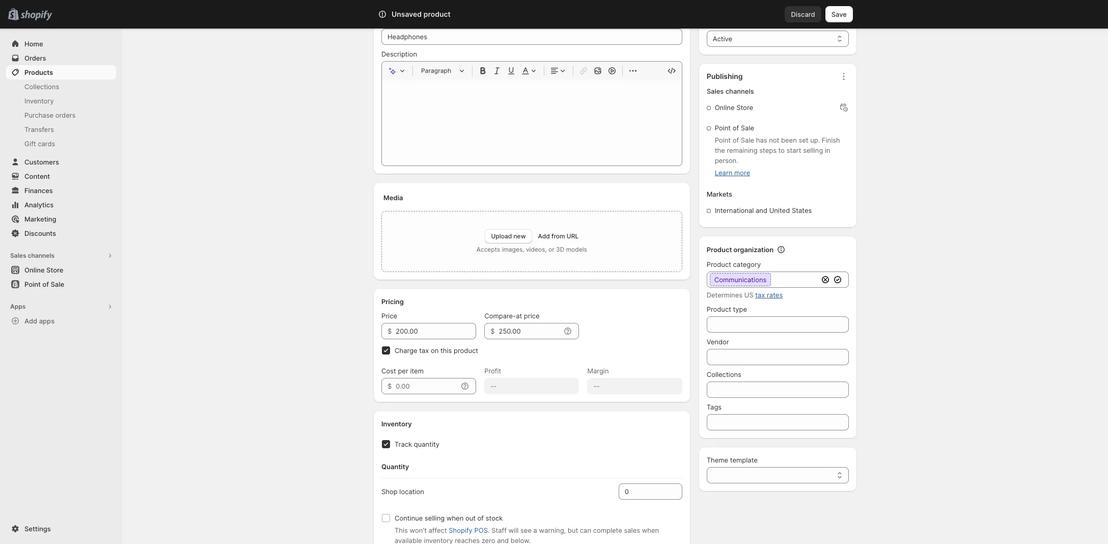 Task type: locate. For each thing, give the bounding box(es) containing it.
point of sale button
[[0, 277, 122, 291]]

analytics link
[[6, 198, 116, 212]]

tax rates link
[[756, 291, 783, 299]]

add
[[538, 232, 550, 240], [24, 317, 37, 325]]

2 vertical spatial point
[[24, 280, 41, 288]]

0 horizontal spatial inventory
[[24, 97, 54, 105]]

when up shopify
[[447, 514, 464, 522]]

more
[[735, 169, 751, 177]]

1 horizontal spatial collections
[[707, 370, 742, 379]]

inventory
[[424, 536, 453, 544]]

channels
[[726, 87, 754, 95], [28, 252, 55, 259]]

add from url button
[[538, 232, 579, 240]]

selling up the affect
[[425, 514, 445, 522]]

point of sale
[[715, 124, 755, 132], [24, 280, 64, 288]]

search
[[423, 10, 445, 18]]

1 horizontal spatial selling
[[803, 146, 823, 154]]

0 vertical spatial point
[[715, 124, 731, 132]]

search button
[[407, 6, 702, 22]]

selling down up.
[[803, 146, 823, 154]]

0 horizontal spatial point of sale
[[24, 280, 64, 288]]

1 vertical spatial online store
[[24, 266, 63, 274]]

shopify pos link
[[449, 526, 488, 534]]

sales channels
[[707, 87, 754, 95], [10, 252, 55, 259]]

sales inside button
[[10, 252, 26, 259]]

1 vertical spatial when
[[642, 526, 659, 534]]

add for add apps
[[24, 317, 37, 325]]

learn more link
[[715, 169, 751, 177]]

price
[[524, 312, 540, 320]]

product right 'unsaved'
[[424, 10, 451, 18]]

at
[[516, 312, 522, 320]]

2 vertical spatial product
[[707, 305, 732, 313]]

determines
[[707, 291, 743, 299]]

united
[[770, 206, 790, 214]]

0 vertical spatial point of sale
[[715, 124, 755, 132]]

product right the this
[[454, 346, 478, 355]]

0 horizontal spatial sales channels
[[10, 252, 55, 259]]

publishing
[[707, 72, 743, 80]]

1 vertical spatial store
[[46, 266, 63, 274]]

None number field
[[619, 483, 667, 500]]

discard
[[791, 10, 815, 18]]

1 vertical spatial and
[[497, 536, 509, 544]]

stock
[[486, 514, 503, 522]]

0 horizontal spatial add
[[24, 317, 37, 325]]

Margin text field
[[588, 378, 682, 394]]

been
[[781, 136, 797, 144]]

and down staff
[[497, 536, 509, 544]]

1 vertical spatial channels
[[28, 252, 55, 259]]

point of sale up 'remaining'
[[715, 124, 755, 132]]

0 horizontal spatial tax
[[419, 346, 429, 355]]

1 horizontal spatial product
[[454, 346, 478, 355]]

1 product from the top
[[707, 246, 732, 254]]

online
[[715, 103, 735, 112], [24, 266, 45, 274]]

0 vertical spatial selling
[[803, 146, 823, 154]]

0 vertical spatial collections
[[24, 83, 59, 91]]

0 vertical spatial channels
[[726, 87, 754, 95]]

from
[[552, 232, 565, 240]]

1 vertical spatial tax
[[419, 346, 429, 355]]

orders
[[24, 54, 46, 62]]

upload new
[[491, 232, 526, 240]]

transfers
[[24, 125, 54, 133]]

or
[[549, 246, 555, 253]]

channels down publishing
[[726, 87, 754, 95]]

affect
[[429, 526, 447, 534]]

international
[[715, 206, 754, 214]]

and
[[756, 206, 768, 214], [497, 536, 509, 544]]

0 horizontal spatial and
[[497, 536, 509, 544]]

compare-
[[485, 312, 516, 320]]

product up product category at the top
[[707, 246, 732, 254]]

sales
[[624, 526, 640, 534]]

store down sales channels button
[[46, 266, 63, 274]]

0 horizontal spatial store
[[46, 266, 63, 274]]

product down determines
[[707, 305, 732, 313]]

$ down compare-
[[491, 327, 495, 335]]

0 vertical spatial add
[[538, 232, 550, 240]]

Cost per item text field
[[396, 378, 458, 394]]

paragraph
[[421, 67, 451, 74]]

0 vertical spatial and
[[756, 206, 768, 214]]

Profit text field
[[485, 378, 579, 394]]

1 vertical spatial inventory
[[382, 420, 412, 428]]

collections down vendor
[[707, 370, 742, 379]]

0 vertical spatial sales
[[707, 87, 724, 95]]

point of sale has not been set up. finish the remaining steps to start selling in person. learn more
[[715, 136, 840, 177]]

1 vertical spatial sales
[[10, 252, 26, 259]]

0 horizontal spatial online
[[24, 266, 45, 274]]

product down product organization on the right of the page
[[707, 260, 732, 268]]

track quantity
[[395, 440, 440, 448]]

and left 'united'
[[756, 206, 768, 214]]

0 vertical spatial store
[[737, 103, 753, 112]]

quantity
[[414, 440, 440, 448]]

collections down products
[[24, 83, 59, 91]]

sales channels down discounts
[[10, 252, 55, 259]]

selling
[[803, 146, 823, 154], [425, 514, 445, 522]]

complete
[[593, 526, 622, 534]]

1 vertical spatial product
[[707, 260, 732, 268]]

type
[[733, 305, 747, 313]]

add apps
[[24, 317, 55, 325]]

0 vertical spatial sales channels
[[707, 87, 754, 95]]

media
[[384, 194, 403, 202]]

1 vertical spatial online
[[24, 266, 45, 274]]

1 vertical spatial add
[[24, 317, 37, 325]]

1 vertical spatial sales channels
[[10, 252, 55, 259]]

discard button
[[785, 6, 822, 22]]

product
[[707, 246, 732, 254], [707, 260, 732, 268], [707, 305, 732, 313]]

when right sales
[[642, 526, 659, 534]]

$ down cost
[[388, 382, 392, 390]]

continue selling when out of stock
[[395, 514, 503, 522]]

. staff will see a warning, but can complete sales when available inventory reaches zero and below.
[[395, 526, 659, 544]]

0 horizontal spatial online store
[[24, 266, 63, 274]]

3d
[[556, 246, 565, 253]]

online store down sales channels button
[[24, 266, 63, 274]]

3 product from the top
[[707, 305, 732, 313]]

online store button
[[0, 263, 122, 277]]

Title text field
[[382, 29, 682, 45]]

online down publishing
[[715, 103, 735, 112]]

accepts
[[477, 246, 500, 253]]

shopify image
[[20, 11, 52, 21]]

1 horizontal spatial online
[[715, 103, 735, 112]]

per
[[398, 367, 408, 375]]

2 vertical spatial sale
[[51, 280, 64, 288]]

$ down price
[[388, 327, 392, 335]]

store
[[737, 103, 753, 112], [46, 266, 63, 274]]

online store down publishing
[[715, 103, 753, 112]]

1 vertical spatial product
[[454, 346, 478, 355]]

purchase orders link
[[6, 108, 116, 122]]

upload
[[491, 232, 512, 240]]

inventory up purchase
[[24, 97, 54, 105]]

international and united states
[[715, 206, 812, 214]]

start
[[787, 146, 802, 154]]

when inside . staff will see a warning, but can complete sales when available inventory reaches zero and below.
[[642, 526, 659, 534]]

product for product type
[[707, 305, 732, 313]]

when
[[447, 514, 464, 522], [642, 526, 659, 534]]

0 vertical spatial online store
[[715, 103, 753, 112]]

url
[[567, 232, 579, 240]]

Product type text field
[[707, 316, 849, 333]]

purchase orders
[[24, 111, 76, 119]]

channels inside button
[[28, 252, 55, 259]]

0 horizontal spatial channels
[[28, 252, 55, 259]]

point inside "button"
[[24, 280, 41, 288]]

1 horizontal spatial when
[[642, 526, 659, 534]]

tax right us
[[756, 291, 765, 299]]

vendor
[[707, 338, 729, 346]]

sales
[[707, 87, 724, 95], [10, 252, 26, 259]]

1 vertical spatial point
[[715, 136, 731, 144]]

store down publishing
[[737, 103, 753, 112]]

price
[[382, 312, 397, 320]]

add left from on the top
[[538, 232, 550, 240]]

add inside button
[[24, 317, 37, 325]]

sales down publishing
[[707, 87, 724, 95]]

paragraph button
[[417, 65, 468, 77]]

$ for compare-at price
[[491, 327, 495, 335]]

discounts link
[[6, 226, 116, 240]]

track
[[395, 440, 412, 448]]

online store
[[715, 103, 753, 112], [24, 266, 63, 274]]

has
[[756, 136, 767, 144]]

point of sale down online store button
[[24, 280, 64, 288]]

title
[[382, 17, 395, 25]]

1 vertical spatial collections
[[707, 370, 742, 379]]

online down sales channels button
[[24, 266, 45, 274]]

0 horizontal spatial when
[[447, 514, 464, 522]]

0 vertical spatial product
[[707, 246, 732, 254]]

inventory up 'track'
[[382, 420, 412, 428]]

sale inside "button"
[[51, 280, 64, 288]]

tax left on
[[419, 346, 429, 355]]

0 vertical spatial tax
[[756, 291, 765, 299]]

1 horizontal spatial add
[[538, 232, 550, 240]]

home link
[[6, 37, 116, 51]]

channels down discounts
[[28, 252, 55, 259]]

1 horizontal spatial channels
[[726, 87, 754, 95]]

customers
[[24, 158, 59, 166]]

0 vertical spatial product
[[424, 10, 451, 18]]

1 vertical spatial point of sale
[[24, 280, 64, 288]]

point inside point of sale has not been set up. finish the remaining steps to start selling in person. learn more
[[715, 136, 731, 144]]

0 horizontal spatial selling
[[425, 514, 445, 522]]

1 horizontal spatial and
[[756, 206, 768, 214]]

0 horizontal spatial sales
[[10, 252, 26, 259]]

this
[[441, 346, 452, 355]]

sales channels down publishing
[[707, 87, 754, 95]]

sales down discounts
[[10, 252, 26, 259]]

1 vertical spatial sale
[[741, 136, 755, 144]]

add left apps
[[24, 317, 37, 325]]

shop
[[382, 488, 398, 496]]

2 product from the top
[[707, 260, 732, 268]]

sale inside point of sale has not been set up. finish the remaining steps to start selling in person. learn more
[[741, 136, 755, 144]]

point
[[715, 124, 731, 132], [715, 136, 731, 144], [24, 280, 41, 288]]



Task type: describe. For each thing, give the bounding box(es) containing it.
customers link
[[6, 155, 116, 169]]

settings link
[[6, 522, 116, 536]]

settings
[[24, 525, 51, 533]]

orders link
[[6, 51, 116, 65]]

products
[[24, 68, 53, 76]]

will
[[509, 526, 519, 534]]

of inside "button"
[[42, 280, 49, 288]]

orders
[[55, 111, 76, 119]]

1 horizontal spatial online store
[[715, 103, 753, 112]]

the
[[715, 146, 725, 154]]

states
[[792, 206, 812, 214]]

up.
[[811, 136, 820, 144]]

collections link
[[6, 79, 116, 94]]

online inside button
[[24, 266, 45, 274]]

1 horizontal spatial tax
[[756, 291, 765, 299]]

of inside point of sale has not been set up. finish the remaining steps to start selling in person. learn more
[[733, 136, 739, 144]]

0 vertical spatial online
[[715, 103, 735, 112]]

product for product organization
[[707, 246, 732, 254]]

transfers link
[[6, 122, 116, 137]]

markets
[[707, 190, 733, 198]]

online store inside online store link
[[24, 266, 63, 274]]

0 vertical spatial when
[[447, 514, 464, 522]]

products link
[[6, 65, 116, 79]]

0 vertical spatial sale
[[741, 124, 755, 132]]

Compare-at price text field
[[499, 323, 561, 339]]

this won't affect shopify pos
[[395, 526, 488, 534]]

videos,
[[526, 246, 547, 253]]

1 horizontal spatial store
[[737, 103, 753, 112]]

purchase
[[24, 111, 54, 119]]

margin
[[588, 367, 609, 375]]

reaches
[[455, 536, 480, 544]]

on
[[431, 346, 439, 355]]

point of sale link
[[6, 277, 116, 291]]

1 vertical spatial selling
[[425, 514, 445, 522]]

learn
[[715, 169, 733, 177]]

pricing
[[382, 298, 404, 306]]

content
[[24, 172, 50, 180]]

to
[[779, 146, 785, 154]]

continue
[[395, 514, 423, 522]]

save
[[832, 10, 847, 18]]

Tags text field
[[707, 414, 849, 430]]

add for add from url
[[538, 232, 550, 240]]

inventory link
[[6, 94, 116, 108]]

unsaved
[[392, 10, 422, 18]]

gift
[[24, 140, 36, 148]]

shopify
[[449, 526, 473, 534]]

models
[[566, 246, 587, 253]]

a
[[534, 526, 537, 534]]

active
[[713, 35, 733, 43]]

apps button
[[6, 300, 116, 314]]

1 horizontal spatial point of sale
[[715, 124, 755, 132]]

Price text field
[[396, 323, 476, 339]]

Collections text field
[[707, 382, 849, 398]]

0 vertical spatial inventory
[[24, 97, 54, 105]]

steps
[[760, 146, 777, 154]]

add apps button
[[6, 314, 116, 328]]

quantity
[[382, 463, 409, 471]]

product for product category
[[707, 260, 732, 268]]

tags
[[707, 403, 722, 411]]

profit
[[485, 367, 501, 375]]

us
[[745, 291, 754, 299]]

$ for price
[[388, 327, 392, 335]]

0 horizontal spatial collections
[[24, 83, 59, 91]]

analytics
[[24, 201, 54, 209]]

out
[[466, 514, 476, 522]]

and inside . staff will see a warning, but can complete sales when available inventory reaches zero and below.
[[497, 536, 509, 544]]

images,
[[502, 246, 524, 253]]

content link
[[6, 169, 116, 183]]

0 horizontal spatial product
[[424, 10, 451, 18]]

gift cards link
[[6, 137, 116, 151]]

not
[[769, 136, 780, 144]]

$ for cost per item
[[388, 382, 392, 390]]

warning,
[[539, 526, 566, 534]]

Product category text field
[[707, 272, 819, 288]]

Vendor text field
[[707, 349, 849, 365]]

store inside button
[[46, 266, 63, 274]]

description
[[382, 50, 417, 58]]

this
[[395, 526, 408, 534]]

theme template
[[707, 456, 758, 464]]

.
[[488, 526, 490, 534]]

apps
[[39, 317, 55, 325]]

rates
[[767, 291, 783, 299]]

marketing
[[24, 215, 56, 223]]

cost
[[382, 367, 396, 375]]

person.
[[715, 156, 739, 165]]

gift cards
[[24, 140, 55, 148]]

charge tax on this product
[[395, 346, 478, 355]]

see
[[521, 526, 532, 534]]

upload new button
[[485, 229, 532, 244]]

set
[[799, 136, 809, 144]]

add from url
[[538, 232, 579, 240]]

sales channels inside button
[[10, 252, 55, 259]]

selling inside point of sale has not been set up. finish the remaining steps to start selling in person. learn more
[[803, 146, 823, 154]]

compare-at price
[[485, 312, 540, 320]]

point of sale inside "button"
[[24, 280, 64, 288]]

1 horizontal spatial sales channels
[[707, 87, 754, 95]]

product organization
[[707, 246, 774, 254]]

in
[[825, 146, 831, 154]]

can
[[580, 526, 591, 534]]

1 horizontal spatial sales
[[707, 87, 724, 95]]

below.
[[511, 536, 531, 544]]

1 horizontal spatial inventory
[[382, 420, 412, 428]]

shop location
[[382, 488, 424, 496]]

but
[[568, 526, 578, 534]]



Task type: vqa. For each thing, say whether or not it's contained in the screenshot.
Store details at top
no



